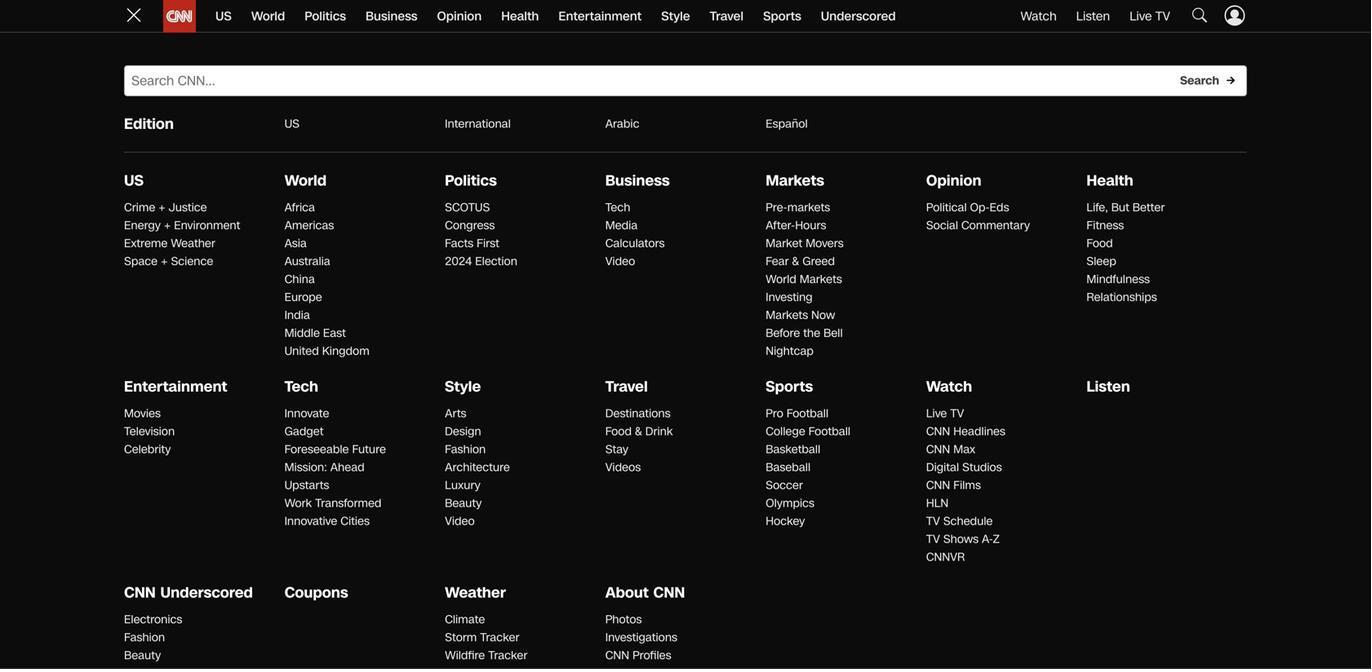Task type: locate. For each thing, give the bounding box(es) containing it.
tv up cnnvr link
[[926, 531, 940, 547]]

0 horizontal spatial underscored
[[160, 583, 253, 603]]

innovate link
[[284, 406, 329, 422]]

fashion link down the electronics
[[124, 630, 165, 646]]

0 vertical spatial listen link
[[1076, 8, 1110, 25]]

0 vertical spatial tech
[[605, 200, 630, 215]]

food up stay
[[605, 424, 632, 439]]

+ down crime + justice link
[[164, 217, 171, 233]]

0 vertical spatial entertainment
[[559, 8, 642, 25]]

'what an idiot': vandal gets dose of instant karma
[[124, 408, 509, 427]]

+
[[159, 200, 165, 215], [164, 217, 171, 233], [161, 253, 168, 269]]

cnn inside photos investigations cnn profiles
[[605, 648, 629, 663]]

storm tracker link
[[445, 630, 519, 646]]

watch link
[[1020, 8, 1057, 25], [926, 377, 972, 397]]

business link
[[366, 0, 417, 33], [605, 171, 670, 191]]

beauty link
[[445, 495, 482, 511], [124, 648, 161, 663]]

video down calculators link
[[605, 253, 635, 269]]

0 vertical spatial opinion
[[437, 8, 482, 25]]

markets now link
[[766, 307, 835, 323]]

work
[[284, 495, 312, 511]]

markets down greed
[[800, 271, 842, 287]]

entertainment
[[559, 8, 642, 25], [124, 377, 227, 397]]

style up search search field
[[661, 8, 690, 25]]

sports for sports link to the bottom
[[766, 377, 813, 397]]

fashion link down design
[[445, 441, 486, 457]]

crash
[[915, 408, 959, 427]]

0 horizontal spatial us link
[[124, 171, 144, 191]]

0 vertical spatial entertainment link
[[559, 0, 642, 33]]

football
[[787, 406, 828, 422], [809, 424, 850, 439]]

1 horizontal spatial us
[[215, 8, 232, 25]]

listen link up oklahoma
[[1087, 377, 1130, 397]]

1 horizontal spatial tech
[[605, 200, 630, 215]]

2 horizontal spatial us
[[284, 116, 300, 132]]

1 horizontal spatial video link
[[605, 253, 635, 269]]

1 horizontal spatial live tv link
[[1130, 8, 1170, 25]]

video down luxury
[[445, 513, 475, 529]]

innovate
[[284, 406, 329, 422]]

live for live tv cnn headlines cnn max digital studios cnn films hln tv schedule tv shows a-z cnnvr
[[926, 406, 947, 422]]

tech inside the tech media calculators video
[[605, 200, 630, 215]]

0 vertical spatial health
[[501, 8, 539, 25]]

Search search field
[[124, 65, 1247, 96]]

weather up science
[[171, 235, 215, 251]]

1 horizontal spatial travel link
[[710, 0, 744, 33]]

tech for tech
[[284, 377, 318, 397]]

1 horizontal spatial business
[[605, 171, 670, 191]]

live for live tv
[[1130, 8, 1152, 25]]

fashion
[[445, 441, 486, 457], [124, 630, 165, 646]]

shows
[[943, 531, 979, 547]]

innovate gadget foreseeable future mission: ahead upstarts work transformed innovative cities
[[284, 406, 386, 529]]

0 horizontal spatial watch link
[[926, 377, 972, 397]]

& down destinations
[[635, 424, 642, 439]]

1 vertical spatial tech link
[[284, 377, 318, 397]]

world inside pre-markets after-hours market movers fear & greed world markets investing markets now before the bell nightcap
[[766, 271, 796, 287]]

0 horizontal spatial us
[[124, 171, 144, 191]]

1 vertical spatial sports
[[766, 377, 813, 397]]

1 vertical spatial listen
[[1087, 377, 1130, 397]]

1 vertical spatial business
[[605, 171, 670, 191]]

1 vertical spatial travel
[[605, 377, 648, 397]]

space
[[124, 253, 158, 269]]

1 vertical spatial sports link
[[766, 377, 813, 397]]

beauty down the "luxury" link
[[445, 495, 482, 511]]

travel link up search search field
[[710, 0, 744, 33]]

pre-markets after-hours market movers fear & greed world markets investing markets now before the bell nightcap
[[766, 200, 844, 359]]

baseball link
[[766, 459, 810, 475]]

listen for the bottommost the listen link
[[1087, 377, 1130, 397]]

travel for bottom travel "link"
[[605, 377, 648, 397]]

tech up media link
[[605, 200, 630, 215]]

0 horizontal spatial beauty
[[124, 648, 161, 663]]

1 vertical spatial beauty
[[124, 648, 161, 663]]

live left search icon
[[1130, 8, 1152, 25]]

arts link
[[445, 406, 466, 422]]

1 vertical spatial style
[[445, 377, 481, 397]]

scotus link
[[445, 200, 490, 215]]

innovative cities link
[[284, 513, 370, 529]]

0 horizontal spatial &
[[635, 424, 642, 439]]

live inside live tv cnn headlines cnn max digital studios cnn films hln tv schedule tv shows a-z cnnvr
[[926, 406, 947, 422]]

0 horizontal spatial politics link
[[305, 0, 346, 33]]

politics for topmost politics link
[[305, 8, 346, 25]]

arts design fashion architecture luxury beauty video
[[445, 406, 510, 529]]

scotus
[[445, 200, 490, 215]]

0 horizontal spatial opinion
[[437, 8, 482, 25]]

+ down extreme weather link
[[161, 253, 168, 269]]

international
[[445, 116, 511, 132]]

tech
[[605, 200, 630, 215], [284, 377, 318, 397]]

1 vertical spatial style link
[[445, 377, 481, 397]]

politics for the right politics link
[[445, 171, 497, 191]]

1 horizontal spatial video
[[445, 513, 475, 529]]

0 vertical spatial football
[[787, 406, 828, 422]]

tech link up media link
[[605, 200, 630, 215]]

cnn up cnn max link
[[926, 424, 950, 439]]

1 horizontal spatial opinion
[[926, 171, 981, 191]]

0 vertical spatial business
[[366, 8, 417, 25]]

mission: ahead link
[[284, 459, 365, 475]]

listen left live tv
[[1076, 8, 1110, 25]]

1 horizontal spatial food
[[1087, 235, 1113, 251]]

sports
[[763, 8, 801, 25], [766, 377, 813, 397]]

0 vertical spatial style
[[661, 8, 690, 25]]

tech media calculators video
[[605, 200, 665, 269]]

0 horizontal spatial travel
[[605, 377, 648, 397]]

1 vertical spatial live
[[926, 406, 947, 422]]

digital studios link
[[926, 459, 1002, 475]]

1 horizontal spatial travel
[[710, 8, 744, 25]]

1 vertical spatial entertainment link
[[124, 377, 227, 397]]

0 vertical spatial beauty link
[[445, 495, 482, 511]]

video inside arts design fashion architecture luxury beauty video
[[445, 513, 475, 529]]

2024 election link
[[445, 253, 517, 269]]

storm
[[445, 630, 477, 646]]

1 horizontal spatial business link
[[605, 171, 670, 191]]

search icon image
[[1190, 5, 1209, 25]]

0 vertical spatial watch link
[[1020, 8, 1057, 25]]

listen link left live tv
[[1076, 8, 1110, 25]]

before the bell link
[[766, 325, 843, 341]]

1 horizontal spatial tech link
[[605, 200, 630, 215]]

drink
[[645, 424, 673, 439]]

underscored
[[821, 8, 896, 25], [160, 583, 253, 603]]

2 vertical spatial video
[[445, 513, 475, 529]]

gadget link
[[284, 424, 324, 439]]

video down close menu icon
[[124, 42, 192, 76]]

political op-eds social commentary
[[926, 200, 1030, 233]]

football up college football link
[[787, 406, 828, 422]]

1 vertical spatial politics
[[445, 171, 497, 191]]

cnn films link
[[926, 477, 981, 493]]

africa americas asia australia china europe india middle east united kingdom
[[284, 200, 369, 359]]

about cnn link
[[605, 583, 685, 603]]

beauty down the electronics
[[124, 648, 161, 663]]

listen
[[1076, 8, 1110, 25], [1087, 377, 1130, 397]]

travel link up destinations link
[[605, 377, 648, 397]]

underscored link
[[821, 0, 896, 33]]

election
[[475, 253, 517, 269]]

0 horizontal spatial politics
[[305, 8, 346, 25]]

ui arrow right thick image
[[1226, 75, 1236, 85]]

kingdom
[[322, 343, 369, 359]]

markets
[[766, 171, 824, 191], [800, 271, 842, 287], [766, 307, 808, 323]]

1 vertical spatial world link
[[284, 171, 327, 191]]

tv left search icon
[[1155, 8, 1170, 25]]

political op-eds link
[[926, 200, 1009, 215]]

0 vertical spatial world link
[[251, 0, 285, 33]]

1 vertical spatial watch
[[926, 377, 972, 397]]

australia
[[284, 253, 330, 269]]

sports up pro football link in the right of the page
[[766, 377, 813, 397]]

markets down investing link
[[766, 307, 808, 323]]

live up cnn headlines link
[[926, 406, 947, 422]]

travel up search search field
[[710, 8, 744, 25]]

listen for the top the listen link
[[1076, 8, 1110, 25]]

Search text field
[[124, 65, 1247, 96]]

1 vertical spatial weather
[[445, 583, 506, 603]]

fashion down design
[[445, 441, 486, 457]]

opinion for the opinion link to the right
[[926, 171, 981, 191]]

design
[[445, 424, 481, 439]]

0 horizontal spatial health
[[501, 8, 539, 25]]

0 horizontal spatial video
[[124, 42, 192, 76]]

0 vertical spatial opinion link
[[437, 0, 482, 33]]

tv down hln link at the right
[[926, 513, 940, 529]]

1 vertical spatial markets
[[800, 271, 842, 287]]

beauty inside arts design fashion architecture luxury beauty video
[[445, 495, 482, 511]]

1 vertical spatial us
[[284, 116, 300, 132]]

1 horizontal spatial &
[[792, 253, 799, 269]]

cnn right about
[[653, 583, 685, 603]]

hours
[[795, 217, 826, 233]]

facts first link
[[445, 235, 499, 251]]

0 vertical spatial watch
[[1020, 8, 1057, 25]]

1 horizontal spatial fashion
[[445, 441, 486, 457]]

0 vertical spatial health link
[[501, 0, 539, 33]]

tech up 'innovate' link
[[284, 377, 318, 397]]

2 vertical spatial world
[[766, 271, 796, 287]]

1 vertical spatial business link
[[605, 171, 670, 191]]

tv up cnn headlines link
[[950, 406, 964, 422]]

congress link
[[445, 217, 495, 233]]

live tv link up cnn headlines link
[[926, 406, 964, 422]]

1 horizontal spatial style link
[[661, 0, 690, 33]]

1 horizontal spatial beauty
[[445, 495, 482, 511]]

1 horizontal spatial watch link
[[1020, 8, 1057, 25]]

fashion link
[[445, 441, 486, 457], [124, 630, 165, 646]]

watch
[[1020, 8, 1057, 25], [926, 377, 972, 397]]

sports left underscored link
[[763, 8, 801, 25]]

markets up pre-markets 'link'
[[766, 171, 824, 191]]

1 vertical spatial entertainment
[[124, 377, 227, 397]]

& right fear
[[792, 253, 799, 269]]

basketball
[[766, 441, 820, 457]]

beauty link down the electronics
[[124, 648, 161, 663]]

tracker up wildfire tracker link
[[480, 630, 519, 646]]

1 horizontal spatial entertainment link
[[559, 0, 642, 33]]

world link
[[251, 0, 285, 33], [284, 171, 327, 191]]

1 vertical spatial tracker
[[488, 648, 527, 663]]

food up sleep
[[1087, 235, 1113, 251]]

live tv
[[1130, 8, 1170, 25]]

1 vertical spatial underscored
[[160, 583, 253, 603]]

cnn underscored
[[124, 583, 253, 603]]

americas link
[[284, 217, 334, 233]]

live tv link left search icon
[[1130, 8, 1170, 25]]

listen up oklahoma
[[1087, 377, 1130, 397]]

investigations link
[[605, 630, 677, 646]]

0 horizontal spatial beauty link
[[124, 648, 161, 663]]

photos
[[605, 612, 642, 628]]

style link up arts
[[445, 377, 481, 397]]

foreseeable
[[284, 441, 349, 457]]

1 horizontal spatial watch
[[1020, 8, 1057, 25]]

fashion down the electronics
[[124, 630, 165, 646]]

cnn up electronics link in the bottom of the page
[[124, 583, 156, 603]]

1 horizontal spatial politics
[[445, 171, 497, 191]]

weather up climate
[[445, 583, 506, 603]]

entertainment for leftmost entertainment link
[[124, 377, 227, 397]]

movers
[[806, 235, 844, 251]]

mission:
[[284, 459, 327, 475]]

upstarts link
[[284, 477, 329, 493]]

hockey
[[766, 513, 805, 529]]

video
[[124, 42, 192, 76], [605, 253, 635, 269], [445, 513, 475, 529]]

tracker down the storm tracker link
[[488, 648, 527, 663]]

0 horizontal spatial travel link
[[605, 377, 648, 397]]

stay
[[605, 441, 628, 457]]

travel up destinations link
[[605, 377, 648, 397]]

beauty link down the "luxury" link
[[445, 495, 482, 511]]

mindfulness link
[[1087, 271, 1150, 287]]

opinion
[[437, 8, 482, 25], [926, 171, 981, 191]]

style link up search search field
[[661, 0, 690, 33]]

sports link left underscored link
[[763, 0, 801, 33]]

energy + environment link
[[124, 217, 240, 233]]

0 vertical spatial politics link
[[305, 0, 346, 33]]

0 horizontal spatial entertainment
[[124, 377, 227, 397]]

video link down luxury
[[445, 513, 475, 529]]

style up arts
[[445, 377, 481, 397]]

college
[[766, 424, 805, 439]]

0 horizontal spatial food
[[605, 424, 632, 439]]

0 vertical spatial sports
[[763, 8, 801, 25]]

environment
[[174, 217, 240, 233]]

tech link up 'innovate' link
[[284, 377, 318, 397]]

europe
[[284, 289, 322, 305]]

1 vertical spatial video link
[[445, 513, 475, 529]]

markets link
[[766, 171, 824, 191]]

video link down calculators link
[[605, 253, 635, 269]]

0 horizontal spatial fashion
[[124, 630, 165, 646]]

tech link
[[605, 200, 630, 215], [284, 377, 318, 397]]

wildfire
[[445, 648, 485, 663]]

+ right crime
[[159, 200, 165, 215]]

food inside destinations food & drink stay videos
[[605, 424, 632, 439]]

football down pro football link in the right of the page
[[809, 424, 850, 439]]

cnn down 'investigations' link
[[605, 648, 629, 663]]

1 vertical spatial video
[[605, 253, 635, 269]]

0 vertical spatial live
[[1130, 8, 1152, 25]]

1 horizontal spatial fashion link
[[445, 441, 486, 457]]

china link
[[284, 271, 315, 287]]

1 horizontal spatial health
[[1087, 171, 1133, 191]]

sports link up pro football link in the right of the page
[[766, 377, 813, 397]]



Task type: describe. For each thing, give the bounding box(es) containing it.
destinations link
[[605, 406, 670, 422]]

electronics
[[124, 612, 182, 628]]

tech for tech media calculators video
[[605, 200, 630, 215]]

0 vertical spatial underscored
[[821, 8, 896, 25]]

0 horizontal spatial health link
[[501, 0, 539, 33]]

0 vertical spatial tracker
[[480, 630, 519, 646]]

cnn up hln link at the right
[[926, 477, 950, 493]]

oklahoma
[[1037, 408, 1116, 427]]

crime + justice energy + environment extreme weather space + science
[[124, 200, 240, 269]]

max
[[953, 441, 975, 457]]

1 vertical spatial listen link
[[1087, 377, 1130, 397]]

soccer
[[766, 477, 803, 493]]

fashion inside electronics fashion beauty
[[124, 630, 165, 646]]

cnn up digital
[[926, 441, 950, 457]]

now
[[811, 307, 835, 323]]

& inside destinations food & drink stay videos
[[635, 424, 642, 439]]

destinations food & drink stay videos
[[605, 406, 673, 475]]

0 vertical spatial fashion link
[[445, 441, 486, 457]]

cnnvr link
[[926, 549, 965, 565]]

stay link
[[605, 441, 628, 457]]

headlines
[[953, 424, 1005, 439]]

television link
[[124, 424, 175, 439]]

user avatar image
[[1222, 3, 1247, 28]]

0 vertical spatial video link
[[605, 253, 635, 269]]

americas
[[284, 217, 334, 233]]

bell
[[824, 325, 843, 341]]

business for the left business link
[[366, 8, 417, 25]]

china
[[284, 271, 315, 287]]

television
[[124, 424, 175, 439]]

0 vertical spatial +
[[159, 200, 165, 215]]

design link
[[445, 424, 481, 439]]

basketball link
[[766, 441, 820, 457]]

innovative
[[284, 513, 337, 529]]

0 vertical spatial markets
[[766, 171, 824, 191]]

asia link
[[284, 235, 307, 251]]

hockey link
[[766, 513, 805, 529]]

sleep
[[1087, 253, 1116, 269]]

electronics link
[[124, 612, 182, 628]]

gadget
[[284, 424, 324, 439]]

fear
[[766, 253, 789, 269]]

life, but better link
[[1087, 200, 1165, 215]]

weather link
[[445, 583, 506, 603]]

op-
[[970, 200, 990, 215]]

involving
[[963, 408, 1032, 427]]

entertainment for the rightmost entertainment link
[[559, 8, 642, 25]]

of
[[382, 408, 398, 427]]

markets
[[787, 200, 830, 215]]

0 horizontal spatial entertainment link
[[124, 377, 227, 397]]

pre-markets link
[[766, 200, 830, 215]]

1 horizontal spatial politics link
[[445, 171, 497, 191]]

market movers link
[[766, 235, 844, 251]]

but
[[1111, 200, 1129, 215]]

dashcam captures highway crash involving oklahoma trooper link
[[695, 91, 1247, 428]]

an
[[173, 408, 192, 427]]

1 horizontal spatial us link
[[215, 0, 232, 33]]

'what
[[124, 408, 169, 427]]

fitness
[[1087, 217, 1124, 233]]

commentary
[[961, 217, 1030, 233]]

beauty inside electronics fashion beauty
[[124, 648, 161, 663]]

2 vertical spatial us
[[124, 171, 144, 191]]

congress
[[445, 217, 495, 233]]

& inside pre-markets after-hours market movers fear & greed world markets investing markets now before the bell nightcap
[[792, 253, 799, 269]]

1 vertical spatial football
[[809, 424, 850, 439]]

dose
[[340, 408, 378, 427]]

edition
[[124, 114, 174, 134]]

nightcap link
[[766, 343, 814, 359]]

first
[[477, 235, 499, 251]]

1 horizontal spatial health link
[[1087, 171, 1133, 191]]

0 vertical spatial live tv link
[[1130, 8, 1170, 25]]

videos link
[[605, 459, 641, 475]]

scotus congress facts first 2024 election
[[445, 200, 517, 269]]

idiot':
[[197, 408, 240, 427]]

food & drink link
[[605, 424, 673, 439]]

arabic
[[605, 116, 639, 132]]

2 vertical spatial +
[[161, 253, 168, 269]]

weather inside crime + justice energy + environment extreme weather space + science
[[171, 235, 215, 251]]

0 horizontal spatial opinion link
[[437, 0, 482, 33]]

coupons link
[[284, 583, 348, 603]]

close menu icon image
[[124, 5, 144, 25]]

food inside 'life, but better fitness food sleep mindfulness relationships'
[[1087, 235, 1113, 251]]

0 vertical spatial video
[[124, 42, 192, 76]]

east
[[323, 325, 346, 341]]

1 horizontal spatial opinion link
[[926, 171, 981, 191]]

schedule
[[943, 513, 993, 529]]

2 vertical spatial us link
[[124, 171, 144, 191]]

0 vertical spatial tech link
[[605, 200, 630, 215]]

1 horizontal spatial beauty link
[[445, 495, 482, 511]]

business for business link to the right
[[605, 171, 670, 191]]

vandal
[[245, 408, 297, 427]]

fear & greed link
[[766, 253, 835, 269]]

0 vertical spatial style link
[[661, 0, 690, 33]]

sports for top sports link
[[763, 8, 801, 25]]

mindfulness
[[1087, 271, 1150, 287]]

cities
[[341, 513, 370, 529]]

a-
[[982, 531, 993, 547]]

2 vertical spatial markets
[[766, 307, 808, 323]]

about
[[605, 583, 649, 603]]

greed
[[802, 253, 835, 269]]

middle east link
[[284, 325, 346, 341]]

arabic link
[[605, 116, 639, 132]]

relationships
[[1087, 289, 1157, 305]]

social commentary link
[[926, 217, 1030, 233]]

movies link
[[124, 406, 161, 422]]

opinion for left the opinion link
[[437, 8, 482, 25]]

united kingdom link
[[284, 343, 369, 359]]

1 vertical spatial us link
[[284, 116, 300, 132]]

video inside the tech media calculators video
[[605, 253, 635, 269]]

1 horizontal spatial style
[[661, 8, 690, 25]]

celebrity link
[[124, 441, 171, 457]]

0 horizontal spatial business link
[[366, 0, 417, 33]]

pro football link
[[766, 406, 828, 422]]

work transformed link
[[284, 495, 381, 511]]

investigations
[[605, 630, 677, 646]]

0 horizontal spatial style link
[[445, 377, 481, 397]]

1 vertical spatial health
[[1087, 171, 1133, 191]]

world for the topmost world link
[[251, 8, 285, 25]]

baseball
[[766, 459, 810, 475]]

fashion inside arts design fashion architecture luxury beauty video
[[445, 441, 486, 457]]

market
[[766, 235, 802, 251]]

1 vertical spatial travel link
[[605, 377, 648, 397]]

nightcap
[[766, 343, 814, 359]]

arts
[[445, 406, 466, 422]]

z
[[993, 531, 1000, 547]]

climate link
[[445, 612, 485, 628]]

0 horizontal spatial live tv link
[[926, 406, 964, 422]]

0 horizontal spatial video link
[[445, 513, 475, 529]]

0 vertical spatial sports link
[[763, 0, 801, 33]]

travel for right travel "link"
[[710, 8, 744, 25]]

photos investigations cnn profiles
[[605, 612, 677, 663]]

electronics fashion beauty
[[124, 612, 182, 663]]

media link
[[605, 217, 638, 233]]

español
[[766, 116, 808, 132]]

world for bottommost world link
[[284, 171, 327, 191]]

hln link
[[926, 495, 948, 511]]

extreme
[[124, 235, 168, 251]]

relationships link
[[1087, 289, 1157, 305]]

1 vertical spatial +
[[164, 217, 171, 233]]

0 horizontal spatial watch
[[926, 377, 972, 397]]

about cnn
[[605, 583, 685, 603]]

pro football college football basketball baseball soccer olympics hockey
[[766, 406, 850, 529]]

0 vertical spatial us
[[215, 8, 232, 25]]

0 horizontal spatial fashion link
[[124, 630, 165, 646]]

soccer link
[[766, 477, 803, 493]]



Task type: vqa. For each thing, say whether or not it's contained in the screenshot.


